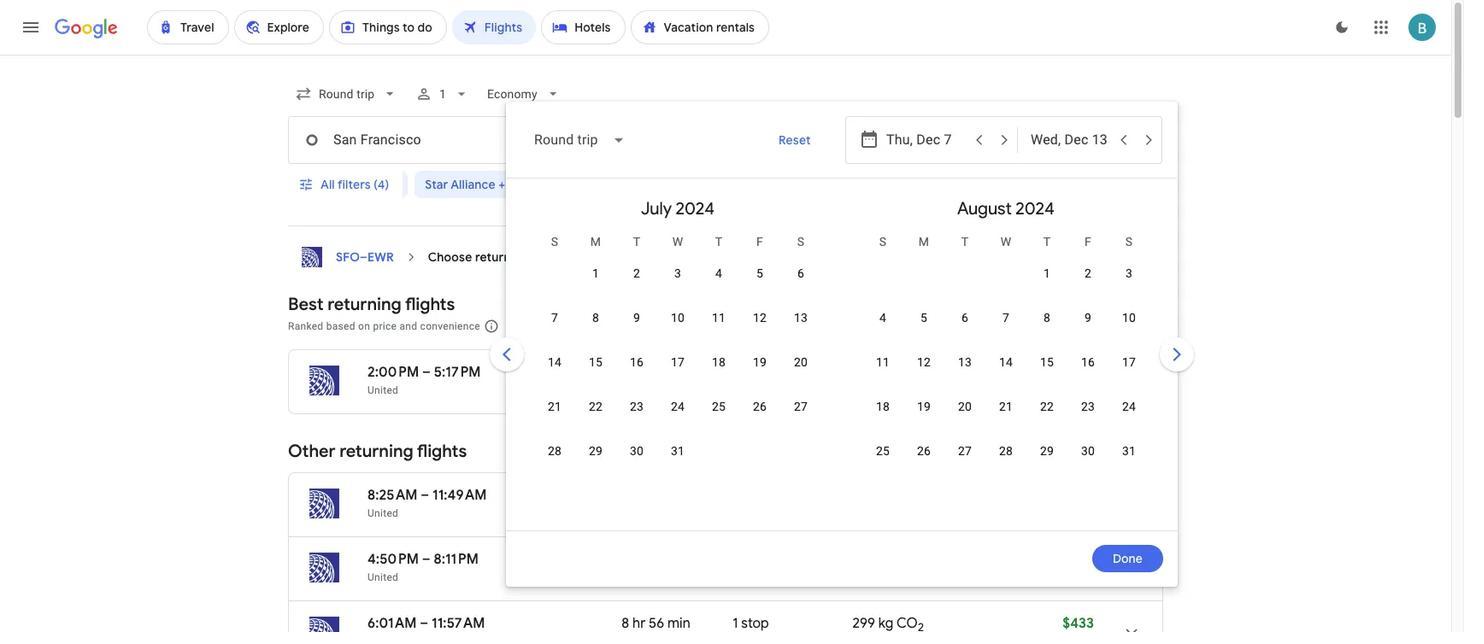 Task type: locate. For each thing, give the bounding box(es) containing it.
0 horizontal spatial 14 button
[[534, 354, 575, 395]]

14 button up sun, jul 21 element
[[534, 354, 575, 395]]

3 united from the top
[[368, 572, 398, 584]]

11 inside july 2024 row group
[[712, 311, 726, 325]]

1 horizontal spatial 10 button
[[1109, 309, 1150, 350]]

thu, jul 11 element
[[712, 309, 726, 327]]

airports
[[996, 177, 1042, 192]]

0 horizontal spatial 25
[[712, 400, 726, 414]]

0 vertical spatial 19 button
[[739, 354, 780, 395]]

1 horizontal spatial 23
[[1081, 400, 1095, 414]]

1 button up thu, aug 8 element
[[1027, 265, 1068, 306]]

27 button right mon, aug 26 element at the bottom right
[[945, 443, 986, 484]]

2:00 pm – 5:17 pm united
[[368, 364, 481, 397]]

2 $423 from the top
[[1063, 551, 1094, 568]]

1 16 from the left
[[630, 356, 644, 369]]

20 button up sat, jul 27 element
[[780, 354, 821, 395]]

1 button
[[409, 74, 477, 115]]

None text field
[[288, 116, 556, 164]]

1 horizontal spatial 9
[[1085, 311, 1092, 325]]

12 for fri, jul 12 element
[[753, 311, 767, 325]]

31 inside july 2024 row group
[[671, 444, 685, 458]]

0 horizontal spatial 6
[[622, 364, 629, 381]]

august
[[957, 198, 1012, 220]]

2 7 from the left
[[1003, 311, 1010, 325]]

2 8 button from the left
[[1027, 309, 1068, 350]]

7
[[551, 311, 558, 325], [1003, 311, 1010, 325]]

29 button
[[575, 443, 616, 484], [1027, 443, 1068, 484]]

1 horizontal spatial 2
[[689, 177, 695, 192]]

times
[[847, 177, 881, 192]]

14 button
[[534, 354, 575, 395], [986, 354, 1027, 395]]

31 button
[[657, 443, 698, 484], [1109, 443, 1150, 484]]

18 inside august 2024 row group
[[876, 400, 890, 414]]

flights up convenience
[[405, 294, 455, 315]]

1 horizontal spatial 12 button
[[904, 354, 945, 395]]

31 inside august 2024 row group
[[1122, 444, 1136, 458]]

12 button
[[739, 309, 780, 350], [904, 354, 945, 395]]

26 down nonstop flight. element
[[753, 400, 767, 414]]

1 vertical spatial $423
[[1063, 551, 1094, 568]]

25
[[712, 400, 726, 414], [876, 444, 890, 458]]

13 inside july 2024 row group
[[794, 311, 808, 325]]

t up tue, jul 2 element on the left top of the page
[[633, 235, 640, 249]]

1 horizontal spatial 21 button
[[986, 398, 1027, 439]]

6 right fri, jul 5 "element"
[[798, 267, 804, 280]]

mon, jul 15 element
[[589, 354, 603, 371]]

1 10 button from the left
[[657, 309, 698, 350]]

1 vertical spatial 11 button
[[862, 354, 904, 395]]

0 vertical spatial 18 button
[[698, 354, 739, 395]]

30 inside august 2024 row group
[[1081, 444, 1095, 458]]

16 down sort
[[1081, 356, 1095, 369]]

18 down adult. at the bottom
[[712, 356, 726, 369]]

30 button
[[616, 443, 657, 484], [1068, 443, 1109, 484]]

4 for thu, jul 4 "element"
[[715, 267, 722, 280]]

ranked
[[288, 321, 323, 333]]

2 horizontal spatial 2
[[1085, 267, 1092, 280]]

0 vertical spatial 20 button
[[780, 354, 821, 395]]

f inside july 2024 row group
[[757, 235, 763, 249]]

4 t from the left
[[1043, 235, 1051, 249]]

sat, aug 10 element
[[1122, 309, 1136, 327]]

1 3 from the left
[[674, 267, 681, 280]]

1 29 button from the left
[[575, 443, 616, 484]]

1 22 from the left
[[589, 400, 603, 414]]

1 7 from the left
[[551, 311, 558, 325]]

4 left "may"
[[880, 311, 886, 325]]

filters
[[338, 177, 371, 192]]

1 vertical spatial 12 button
[[904, 354, 945, 395]]

19 down co
[[917, 400, 931, 414]]

m inside august 2024 row group
[[919, 235, 929, 249]]

2 16 button from the left
[[1068, 354, 1109, 395]]

31 button right "fri, aug 30" element
[[1109, 443, 1150, 484]]

0 horizontal spatial 23
[[630, 400, 644, 414]]

12 right adult. at the bottom
[[753, 311, 767, 325]]

m up francisco
[[590, 235, 601, 249]]

5 button
[[739, 265, 780, 306], [904, 309, 945, 350]]

sun, aug 4 element
[[880, 309, 886, 327]]

prices
[[509, 321, 539, 333]]

8 for the mon, jul 8 element
[[592, 311, 599, 325]]

thu, aug 8 element
[[1044, 309, 1051, 327]]

fri, jul 12 element
[[753, 309, 767, 327]]

27 for 'tue, aug 27' element
[[958, 444, 972, 458]]

433 US dollars text field
[[1063, 615, 1094, 633]]

2 w from the left
[[1001, 235, 1011, 249]]

14 down passenger assistance button at the bottom of page
[[999, 356, 1013, 369]]

14 inside august 2024 row group
[[999, 356, 1013, 369]]

24 button up wed, jul 31 element
[[657, 398, 698, 439]]

11 right for
[[712, 311, 726, 325]]

0 horizontal spatial 30
[[630, 444, 644, 458]]

row containing 18
[[862, 391, 1150, 439]]

19 inside july 2024 row group
[[753, 356, 767, 369]]

2 horizontal spatial 17
[[1122, 356, 1136, 369]]

total duration 6 hr 17 min. element
[[622, 364, 733, 384]]

leaves newark liberty international airport at 4:50 pm on wednesday, december 13 and arrives at san francisco international airport at 8:11 pm on wednesday, december 13. element
[[368, 551, 479, 568]]

8 inside august 2024 row group
[[1044, 311, 1051, 325]]

31
[[671, 444, 685, 458], [1122, 444, 1136, 458]]

1
[[440, 87, 447, 101], [592, 267, 599, 280], [1044, 267, 1051, 280], [699, 321, 705, 333]]

0 vertical spatial $423
[[1063, 364, 1094, 381]]

row containing 14
[[534, 346, 821, 395]]

9 button up fri, aug 16 element
[[1068, 309, 1109, 350]]

13 inside august 2024 row group
[[958, 356, 972, 369]]

sat, jul 20 element
[[794, 354, 808, 371]]

Arrival time: 5:17 PM. text field
[[434, 364, 481, 381]]

1 horizontal spatial 4 button
[[862, 309, 904, 350]]

30 button left sat, aug 31 element
[[1068, 443, 1109, 484]]

0 horizontal spatial 25 button
[[698, 398, 739, 439]]

30 for "fri, aug 30" element
[[1081, 444, 1095, 458]]

15 down required
[[589, 356, 603, 369]]

mon, aug 26 element
[[917, 443, 931, 460]]

24 right "fri, aug 23" element
[[1122, 400, 1136, 414]]

sat, jul 13 element
[[794, 309, 808, 327]]

7 button
[[534, 309, 575, 350], [986, 309, 1027, 350]]

returning
[[328, 294, 401, 315], [340, 441, 413, 462]]

0 horizontal spatial 10 button
[[657, 309, 698, 350]]

learn more about ranking image
[[484, 319, 499, 334]]

17 inside august 2024 row group
[[1122, 356, 1136, 369]]

t up thu, jul 4 "element"
[[715, 235, 723, 249]]

0 horizontal spatial 7
[[551, 311, 558, 325]]

18
[[712, 356, 726, 369], [876, 400, 890, 414]]

united down 8:25 am
[[368, 508, 398, 520]]

returning for other
[[340, 441, 413, 462]]

15 inside august 2024 row group
[[1040, 356, 1054, 369]]

30 for tue, jul 30 element
[[630, 444, 644, 458]]

7 button inside august 2024 row group
[[986, 309, 1027, 350]]

0 horizontal spatial 27
[[794, 400, 808, 414]]

wed, aug 7 element
[[1003, 309, 1010, 327]]

0 horizontal spatial 14
[[548, 356, 562, 369]]

23
[[630, 400, 644, 414], [1081, 400, 1095, 414]]

1 14 from the left
[[548, 356, 562, 369]]

– inside 4:50 pm – 8:11 pm united
[[422, 551, 430, 568]]

13 button up sat, jul 20 element
[[780, 309, 821, 350]]

23 down hr
[[630, 400, 644, 414]]

1 horizontal spatial 31 button
[[1109, 443, 1150, 484]]

2 15 button from the left
[[1027, 354, 1068, 395]]

9 button
[[616, 309, 657, 350], [1068, 309, 1109, 350]]

2 inside popup button
[[689, 177, 695, 192]]

mon, jul 22 element
[[589, 398, 603, 415]]

united inside 4:50 pm – 8:11 pm united
[[368, 572, 398, 584]]

2 8 from the left
[[1044, 311, 1051, 325]]

2 left wed, jul 3 element
[[633, 267, 640, 280]]

22 inside august 2024 row group
[[1040, 400, 1054, 414]]

7 button up sun, jul 14 element at left bottom
[[534, 309, 575, 350]]

7 for wed, aug 7 element
[[1003, 311, 1010, 325]]

and right price
[[400, 321, 417, 333]]

– left 8:11 pm text box
[[422, 551, 430, 568]]

0 horizontal spatial 15 button
[[575, 354, 616, 395]]

29 for mon, jul 29 element
[[589, 444, 603, 458]]

2 22 from the left
[[1040, 400, 1054, 414]]

16 button up "fri, aug 23" element
[[1068, 354, 1109, 395]]

sort
[[1092, 318, 1116, 333]]

1 button for august 2024
[[1027, 265, 1068, 306]]

29 button left tue, jul 30 element
[[575, 443, 616, 484]]

None search field
[[277, 74, 1198, 587]]

28 inside july 2024 row group
[[548, 444, 562, 458]]

– for 2:00 pm
[[422, 364, 431, 381]]

30 inside july 2024 row group
[[630, 444, 644, 458]]

– inside 8:25 am – 11:49 am united
[[421, 487, 429, 504]]

Departure time: 4:50 PM. text field
[[368, 551, 419, 568]]

29 left tue, jul 30 element
[[589, 444, 603, 458]]

12 inside august 2024 row group
[[917, 356, 931, 369]]

27 right fri, jul 26 element
[[794, 400, 808, 414]]

kg
[[880, 364, 895, 381]]

0 horizontal spatial 8
[[592, 311, 599, 325]]

23 inside august 2024 row group
[[1081, 400, 1095, 414]]

3 t from the left
[[961, 235, 969, 249]]

1 29 from the left
[[589, 444, 603, 458]]

4 button up thu, jul 11 element
[[698, 265, 739, 306]]

Return text field
[[1031, 117, 1110, 163], [1031, 117, 1110, 163]]

1 vertical spatial 18
[[876, 400, 890, 414]]

24 down total duration 6 hr 17 min. element
[[671, 400, 685, 414]]

return text field for departure text field
[[1031, 117, 1110, 163]]

0 vertical spatial 25
[[712, 400, 726, 414]]

6 inside july 2024 row group
[[798, 267, 804, 280]]

1 30 button from the left
[[616, 443, 657, 484]]

Departure time: 2:00 PM. text field
[[368, 364, 419, 381]]

1 8 button from the left
[[575, 309, 616, 350]]

21 left mon, jul 22 element
[[548, 400, 562, 414]]

12 for mon, aug 12 element
[[917, 356, 931, 369]]

21 inside july 2024 row group
[[548, 400, 562, 414]]

5 right "may"
[[921, 311, 927, 325]]

23 button up tue, jul 30 element
[[616, 398, 657, 439]]

18 inside july 2024 row group
[[712, 356, 726, 369]]

sfo
[[336, 250, 360, 265]]

2024 down 2 bags in the top of the page
[[676, 198, 715, 220]]

18 button up thu, jul 25 element
[[698, 354, 739, 395]]

21 for sun, jul 21 element
[[548, 400, 562, 414]]

1 horizontal spatial 7 button
[[986, 309, 1027, 350]]

united down 4:50 pm 'text box'
[[368, 572, 398, 584]]

– for sfo
[[360, 250, 367, 265]]

13 button
[[780, 309, 821, 350], [945, 354, 986, 395]]

2 31 button from the left
[[1109, 443, 1150, 484]]

1 m from the left
[[590, 235, 601, 249]]

1 united from the top
[[368, 385, 398, 397]]

30 left sat, aug 31 element
[[1081, 444, 1095, 458]]

(4)
[[374, 177, 389, 192]]

9 inside august 2024 row group
[[1085, 311, 1092, 325]]

2 23 from the left
[[1081, 400, 1095, 414]]

1 15 from the left
[[589, 356, 603, 369]]

31 right tue, jul 30 element
[[671, 444, 685, 458]]

1 horizontal spatial 24
[[1122, 400, 1136, 414]]

3 inside july 2024 row group
[[674, 267, 681, 280]]

7 inside august 2024 row group
[[1003, 311, 1010, 325]]

6 button up tue, aug 13 element
[[945, 309, 986, 350]]

0 horizontal spatial 5
[[756, 267, 763, 280]]

9 left +
[[633, 311, 640, 325]]

returning for best
[[328, 294, 401, 315]]

26 left 'tue, aug 27' element
[[917, 444, 931, 458]]

4 button right bag at the right
[[862, 309, 904, 350]]

2 3 button from the left
[[1109, 265, 1150, 306]]

0 horizontal spatial 29
[[589, 444, 603, 458]]

w down august 2024
[[1001, 235, 1011, 249]]

2 24 button from the left
[[1109, 398, 1150, 439]]

0 horizontal spatial 2 button
[[616, 265, 657, 306]]

16 inside august 2024 row group
[[1081, 356, 1095, 369]]

thu, aug 15 element
[[1040, 354, 1054, 371]]

17
[[671, 356, 685, 369], [1122, 356, 1136, 369], [649, 364, 662, 381]]

10
[[671, 311, 685, 325], [1122, 311, 1136, 325]]

m for august 2024
[[919, 235, 929, 249]]

1 vertical spatial 26
[[917, 444, 931, 458]]

3 button
[[657, 265, 698, 306], [1109, 265, 1150, 306]]

1 10 from the left
[[671, 311, 685, 325]]

19 down optional
[[753, 356, 767, 369]]

2 7 button from the left
[[986, 309, 1027, 350]]

25 button
[[698, 398, 739, 439], [862, 443, 904, 484]]

2 2024 from the left
[[1016, 198, 1055, 220]]

10 button inside august 2024 row group
[[1109, 309, 1150, 350]]

6
[[798, 267, 804, 280], [962, 311, 969, 325], [622, 364, 629, 381]]

0 horizontal spatial 9 button
[[616, 309, 657, 350]]

4
[[715, 267, 722, 280], [880, 311, 886, 325]]

26 for mon, aug 26 element at the bottom right
[[917, 444, 931, 458]]

8 right the include
[[592, 311, 599, 325]]

duration button
[[1078, 171, 1166, 198]]

0 vertical spatial 27
[[794, 400, 808, 414]]

leaves newark liberty international airport at 6:01 am on wednesday, december 13 and arrives at san francisco international airport at 11:57 am on wednesday, december 13. element
[[368, 615, 485, 633]]

1 vertical spatial 4
[[880, 311, 886, 325]]

thu, jul 4 element
[[715, 265, 722, 282]]

united for 2:00 pm
[[368, 385, 398, 397]]

1 21 from the left
[[548, 400, 562, 414]]

1 vertical spatial 27
[[958, 444, 972, 458]]

15 for thu, aug 15 element
[[1040, 356, 1054, 369]]

0 vertical spatial flights
[[405, 294, 455, 315]]

mon, jul 29 element
[[589, 443, 603, 460]]

1 horizontal spatial 21
[[999, 400, 1013, 414]]

21 button up wed, aug 28 element
[[986, 398, 1027, 439]]

9 button up tue, jul 16 element
[[616, 309, 657, 350]]

10 inside august 2024 row group
[[1122, 311, 1136, 325]]

2 button up tue, jul 9 element
[[616, 265, 657, 306]]

21 button up 'sun, jul 28' element
[[534, 398, 575, 439]]

sun, jul 14 element
[[548, 354, 562, 371]]

1 horizontal spatial 28
[[999, 444, 1013, 458]]

Arrival time: 11:57 AM. text field
[[432, 615, 485, 633]]

1 vertical spatial 13
[[958, 356, 972, 369]]

29 inside july 2024 row group
[[589, 444, 603, 458]]

2 14 button from the left
[[986, 354, 1027, 395]]

1 horizontal spatial and
[[822, 321, 840, 333]]

1 vertical spatial 25 button
[[862, 443, 904, 484]]

1 horizontal spatial 30
[[1081, 444, 1095, 458]]

row
[[575, 250, 821, 306], [1027, 250, 1150, 306], [534, 302, 821, 350], [862, 302, 1150, 350], [534, 346, 821, 395], [862, 346, 1150, 395], [534, 391, 821, 439], [862, 391, 1150, 439], [534, 435, 698, 484], [862, 435, 1150, 484]]

august 2024 row group
[[842, 185, 1170, 524]]

2:00 pm
[[368, 364, 419, 381]]

1 horizontal spatial 6 button
[[945, 309, 986, 350]]

0 horizontal spatial 31 button
[[657, 443, 698, 484]]

connecting airports
[[927, 177, 1042, 192]]

18 button
[[698, 354, 739, 395], [862, 398, 904, 439]]

sun, jul 21 element
[[548, 398, 562, 415]]

2 30 from the left
[[1081, 444, 1095, 458]]

1 horizontal spatial 13
[[958, 356, 972, 369]]

1 and from the left
[[400, 321, 417, 333]]

4 inside row
[[880, 311, 886, 325]]

sat, aug 24 element
[[1122, 398, 1136, 415]]

sort by:
[[1092, 318, 1136, 333]]

14 button inside august 2024 row group
[[986, 354, 1027, 395]]

0 vertical spatial united
[[368, 385, 398, 397]]

s
[[551, 235, 558, 249], [797, 235, 805, 249], [879, 235, 887, 249], [1126, 235, 1133, 249]]

21 for wed, aug 21 element
[[999, 400, 1013, 414]]

7 right passenger
[[1003, 311, 1010, 325]]

5 inside july 2024 row group
[[756, 267, 763, 280]]

27 inside july 2024 row group
[[794, 400, 808, 414]]

1 24 from the left
[[671, 400, 685, 414]]

1 horizontal spatial 25
[[876, 444, 890, 458]]

0 horizontal spatial 12 button
[[739, 309, 780, 350]]

fri, jul 26 element
[[753, 398, 767, 415]]

2 29 button from the left
[[1027, 443, 1068, 484]]

21
[[548, 400, 562, 414], [999, 400, 1013, 414]]

28 inside august 2024 row group
[[999, 444, 1013, 458]]

mon, jul 8 element
[[592, 309, 599, 327]]

1 30 from the left
[[630, 444, 644, 458]]

sat, aug 17 element
[[1122, 354, 1136, 371]]

8 inside july 2024 row group
[[592, 311, 599, 325]]

0 horizontal spatial 19 button
[[739, 354, 780, 395]]

3 button for july 2024
[[657, 265, 698, 306]]

8 button inside july 2024 row group
[[575, 309, 616, 350]]

2 2 button from the left
[[1068, 265, 1109, 306]]

Arrival time: 11:49 AM. text field
[[433, 487, 487, 504]]

0 vertical spatial 13 button
[[780, 309, 821, 350]]

28 left the thu, aug 29 "element" at bottom right
[[999, 444, 1013, 458]]

Arrival time: 8:11 PM. text field
[[434, 551, 479, 568]]

31 right "fri, aug 30" element
[[1122, 444, 1136, 458]]

25 button left mon, aug 26 element at the bottom right
[[862, 443, 904, 484]]

9 for fri, aug 9 element
[[1085, 311, 1092, 325]]

23 down $423 text field
[[1081, 400, 1095, 414]]

26 button left 'tue, aug 27' element
[[904, 443, 945, 484]]

1 vertical spatial 19 button
[[904, 398, 945, 439]]

1 horizontal spatial 22
[[1040, 400, 1054, 414]]

1 1 button from the left
[[575, 265, 616, 306]]

0 horizontal spatial 1 button
[[575, 265, 616, 306]]

main content containing best returning flights
[[288, 240, 1163, 633]]

29 left "fri, aug 30" element
[[1040, 444, 1054, 458]]

1 vertical spatial 5
[[921, 311, 927, 325]]

2 31 from the left
[[1122, 444, 1136, 458]]

11 button
[[698, 309, 739, 350], [862, 354, 904, 395]]

2 vertical spatial 6
[[622, 364, 629, 381]]

grid
[[514, 185, 1170, 541]]

for
[[683, 321, 697, 333]]

2 21 from the left
[[999, 400, 1013, 414]]

0 vertical spatial 6
[[798, 267, 804, 280]]

10 inside july 2024 row group
[[671, 311, 685, 325]]

1 31 from the left
[[671, 444, 685, 458]]

2 button for august 2024
[[1068, 265, 1109, 306]]

10 right +
[[671, 311, 685, 325]]

7 right prices
[[551, 311, 558, 325]]

0 vertical spatial 4
[[715, 267, 722, 280]]

united inside 8:25 am – 11:49 am united
[[368, 508, 398, 520]]

2 f from the left
[[1085, 235, 1092, 249]]

fri, aug 16 element
[[1081, 354, 1095, 371]]

30 right mon, jul 29 element
[[630, 444, 644, 458]]

28
[[548, 444, 562, 458], [999, 444, 1013, 458]]

change appearance image
[[1322, 7, 1363, 48]]

17 button
[[657, 354, 698, 395], [1109, 354, 1150, 395]]

12
[[753, 311, 767, 325], [917, 356, 931, 369]]

15 inside july 2024 row group
[[589, 356, 603, 369]]

0 horizontal spatial 2
[[633, 267, 640, 280]]

17 for wed, jul 17 element
[[671, 356, 685, 369]]

0 horizontal spatial 6 button
[[780, 265, 821, 306]]

flights for best returning flights
[[405, 294, 455, 315]]

– inside '2:00 pm – 5:17 pm united'
[[422, 364, 431, 381]]

26 inside august 2024 row group
[[917, 444, 931, 458]]

1 f from the left
[[757, 235, 763, 249]]

2024 for july 2024
[[676, 198, 715, 220]]

31 for wed, jul 31 element
[[671, 444, 685, 458]]

0 vertical spatial 5
[[756, 267, 763, 280]]

28 button right 'tue, aug 27' element
[[986, 443, 1027, 484]]

1 horizontal spatial 19 button
[[904, 398, 945, 439]]

10 for sat, aug 10 element
[[1122, 311, 1136, 325]]

2 s from the left
[[797, 235, 805, 249]]

less emissions button
[[548, 171, 672, 198]]

m
[[590, 235, 601, 249], [919, 235, 929, 249]]

0 vertical spatial 18
[[712, 356, 726, 369]]

row containing 4
[[862, 302, 1150, 350]]

31 button right tue, jul 30 element
[[657, 443, 698, 484]]

tue, aug 6 element
[[962, 309, 969, 327]]

2
[[689, 177, 695, 192], [633, 267, 640, 280], [1085, 267, 1092, 280]]

1 horizontal spatial m
[[919, 235, 929, 249]]

8 button inside august 2024 row group
[[1027, 309, 1068, 350]]

w inside august 2024 row group
[[1001, 235, 1011, 249]]

1 23 from the left
[[630, 400, 644, 414]]

1 horizontal spatial f
[[1085, 235, 1092, 249]]

2 for july
[[633, 267, 640, 280]]

4 s from the left
[[1126, 235, 1133, 249]]

2 9 from the left
[[1085, 311, 1092, 325]]

18 for sun, aug 18 element
[[876, 400, 890, 414]]

kg co
[[877, 364, 920, 381]]

– right departure time: 8:25 am. text field
[[421, 487, 429, 504]]

sun, aug 25 element
[[876, 443, 890, 460]]

1 28 from the left
[[548, 444, 562, 458]]

2 m from the left
[[919, 235, 929, 249]]

10 button
[[657, 309, 698, 350], [1109, 309, 1150, 350]]

24
[[671, 400, 685, 414], [1122, 400, 1136, 414]]

return text field for departure text box
[[1031, 117, 1110, 163]]

2 10 button from the left
[[1109, 309, 1150, 350]]

0 vertical spatial 20
[[794, 356, 808, 369]]

5 inside august 2024 row group
[[921, 311, 927, 325]]

on
[[358, 321, 370, 333]]

5 button up fri, jul 12 element
[[739, 265, 780, 306]]

1 8 from the left
[[592, 311, 599, 325]]

1 horizontal spatial 8
[[1044, 311, 1051, 325]]

2 for august
[[1085, 267, 1092, 280]]

9 inside july 2024 row group
[[633, 311, 640, 325]]

0 horizontal spatial 16
[[630, 356, 644, 369]]

0 horizontal spatial w
[[672, 235, 683, 249]]

s up francisco
[[551, 235, 558, 249]]

22 left 'tue, jul 23' element
[[589, 400, 603, 414]]

0 vertical spatial 19
[[753, 356, 767, 369]]

20 button
[[780, 354, 821, 395], [945, 398, 986, 439]]

0 horizontal spatial m
[[590, 235, 601, 249]]

2 24 from the left
[[1122, 400, 1136, 414]]

26 inside july 2024 row group
[[753, 400, 767, 414]]

Departure text field
[[886, 117, 965, 163]]

2 14 from the left
[[999, 356, 1013, 369]]

bag
[[843, 321, 861, 333]]

27 inside august 2024 row group
[[958, 444, 972, 458]]

6 inside row
[[962, 311, 969, 325]]

18 button up sun, aug 25 element
[[862, 398, 904, 439]]

16
[[630, 356, 644, 369], [1081, 356, 1095, 369]]

26 button
[[739, 398, 780, 439], [904, 443, 945, 484]]

2 3 from the left
[[1126, 267, 1133, 280]]

14 button up wed, aug 21 element
[[986, 354, 1027, 395]]

22 button up the thu, aug 29 "element" at bottom right
[[1027, 398, 1068, 439]]

20 button up 'tue, aug 27' element
[[945, 398, 986, 439]]

1 horizontal spatial 14 button
[[986, 354, 1027, 395]]

2 button up fri, aug 9 element
[[1068, 265, 1109, 306]]

wed, aug 21 element
[[999, 398, 1013, 415]]

15 left $423 text field
[[1040, 356, 1054, 369]]

23 for 'tue, jul 23' element
[[630, 400, 644, 414]]

1 7 button from the left
[[534, 309, 575, 350]]

2 united from the top
[[368, 508, 398, 520]]

fri, jul 5 element
[[756, 265, 763, 282]]

Departure time: 6:01 AM. text field
[[368, 615, 417, 633]]

choose
[[428, 250, 472, 265]]

swap origin and destination. image
[[550, 130, 570, 150]]

2 button
[[616, 265, 657, 306], [1068, 265, 1109, 306]]

star alliance +2
[[425, 177, 512, 192]]

12 down apply.
[[917, 356, 931, 369]]

30
[[630, 444, 644, 458], [1081, 444, 1095, 458]]

20 down charges
[[794, 356, 808, 369]]

5 left sat, jul 6 element
[[756, 267, 763, 280]]

19 inside august 2024 row group
[[917, 400, 931, 414]]

4 left fri, jul 5 "element"
[[715, 267, 722, 280]]

1 horizontal spatial 6
[[798, 267, 804, 280]]

2 right "thu, aug 1" element
[[1085, 267, 1092, 280]]

0 horizontal spatial 26 button
[[739, 398, 780, 439]]

22 for thu, aug 22 element
[[1040, 400, 1054, 414]]

8
[[592, 311, 599, 325], [1044, 311, 1051, 325]]

reset
[[779, 132, 811, 148]]

wed, jul 3 element
[[674, 265, 681, 282]]

17 inside july 2024 row group
[[671, 356, 685, 369]]

0 horizontal spatial 31
[[671, 444, 685, 458]]

12 inside july 2024 row group
[[753, 311, 767, 325]]

$423 right thu, aug 15 element
[[1063, 364, 1094, 381]]

0 vertical spatial 11
[[712, 311, 726, 325]]

18 down kg at the bottom right
[[876, 400, 890, 414]]

1 horizontal spatial 22 button
[[1027, 398, 1068, 439]]

2 15 from the left
[[1040, 356, 1054, 369]]

1 stop flight. element
[[733, 615, 769, 633]]

23 inside july 2024 row group
[[630, 400, 644, 414]]

29 inside august 2024 row group
[[1040, 444, 1054, 458]]

united inside '2:00 pm – 5:17 pm united'
[[368, 385, 398, 397]]

22 inside july 2024 row group
[[589, 400, 603, 414]]

– left the 5:17 pm
[[422, 364, 431, 381]]

previous image
[[486, 334, 527, 375]]

14 button inside july 2024 row group
[[534, 354, 575, 395]]

2 1 button from the left
[[1027, 265, 1068, 306]]

11 left co
[[876, 356, 890, 369]]

1 w from the left
[[672, 235, 683, 249]]

13 right fri, jul 12 element
[[794, 311, 808, 325]]

21 left thu, aug 22 element
[[999, 400, 1013, 414]]

done
[[1113, 551, 1143, 567]]

21 inside august 2024 row group
[[999, 400, 1013, 414]]

Departure text field
[[886, 117, 965, 163]]

main content
[[288, 240, 1163, 633]]

26 for fri, jul 26 element
[[753, 400, 767, 414]]

2 30 button from the left
[[1068, 443, 1109, 484]]

$423 inside $423 round trip
[[1063, 551, 1094, 568]]

1 $423 from the top
[[1063, 364, 1094, 381]]

emissions
[[586, 177, 643, 192]]

22 button up mon, jul 29 element
[[575, 398, 616, 439]]

w inside july 2024 row group
[[672, 235, 683, 249]]

5 for fri, jul 5 "element"
[[756, 267, 763, 280]]

25 right wed, jul 24 element
[[712, 400, 726, 414]]

0 horizontal spatial 22 button
[[575, 398, 616, 439]]

0 horizontal spatial 2024
[[676, 198, 715, 220]]

5
[[756, 267, 763, 280], [921, 311, 927, 325]]

30 button right mon, jul 29 element
[[616, 443, 657, 484]]

0 horizontal spatial 11 button
[[698, 309, 739, 350]]

11 inside august 2024 row group
[[876, 356, 890, 369]]

14 inside july 2024 row group
[[548, 356, 562, 369]]

row containing 25
[[862, 435, 1150, 484]]

2 bags button
[[679, 171, 755, 198]]

0 horizontal spatial 8 button
[[575, 309, 616, 350]]

choose return to san francisco
[[428, 250, 609, 265]]

1 horizontal spatial 7
[[1003, 311, 1010, 325]]

kg co button
[[847, 364, 942, 401]]

united
[[368, 385, 398, 397], [368, 508, 398, 520], [368, 572, 398, 584]]

16 inside july 2024 row group
[[630, 356, 644, 369]]

7 inside july 2024 row group
[[551, 311, 558, 325]]

11:49 am
[[433, 487, 487, 504]]

25 inside july 2024 row group
[[712, 400, 726, 414]]

1 horizontal spatial 5 button
[[904, 309, 945, 350]]

flights up leaves newark liberty international airport at 8:25 am on wednesday, december 13 and arrives at san francisco international airport at 11:49 am on wednesday, december 13. element
[[417, 441, 467, 462]]

and left bag at the right
[[822, 321, 840, 333]]

2 29 from the left
[[1040, 444, 1054, 458]]

1 button up the mon, jul 8 element
[[575, 265, 616, 306]]

1 horizontal spatial 18 button
[[862, 398, 904, 439]]

14 for sun, jul 14 element at left bottom
[[548, 356, 562, 369]]

1 horizontal spatial 4
[[880, 311, 886, 325]]

26
[[753, 400, 767, 414], [917, 444, 931, 458]]

24 for wed, jul 24 element
[[671, 400, 685, 414]]

8 button up mon, jul 15 element
[[575, 309, 616, 350]]

2 10 from the left
[[1122, 311, 1136, 325]]

thu, aug 29 element
[[1040, 443, 1054, 460]]

1 vertical spatial 6 button
[[945, 309, 986, 350]]

f inside august 2024 row group
[[1085, 235, 1092, 249]]

10 button inside july 2024 row group
[[657, 309, 698, 350]]

6 button
[[780, 265, 821, 306], [945, 309, 986, 350]]

1 9 from the left
[[633, 311, 640, 325]]

wed, jul 10 element
[[671, 309, 685, 327]]

m inside july 2024 row group
[[590, 235, 601, 249]]

2 16 from the left
[[1081, 356, 1095, 369]]

15 button up thu, aug 22 element
[[1027, 354, 1068, 395]]

2 28 from the left
[[999, 444, 1013, 458]]

1 horizontal spatial 29 button
[[1027, 443, 1068, 484]]

1 23 button from the left
[[616, 398, 657, 439]]

8 button
[[575, 309, 616, 350], [1027, 309, 1068, 350]]

5 for mon, aug 5 element
[[921, 311, 927, 325]]

m down "connecting"
[[919, 235, 929, 249]]

25 inside august 2024 row group
[[876, 444, 890, 458]]

0 horizontal spatial 13
[[794, 311, 808, 325]]

16 down taxes
[[630, 356, 644, 369]]

6 inside main content
[[622, 364, 629, 381]]

18 for thu, jul 18 element
[[712, 356, 726, 369]]

0 vertical spatial 26
[[753, 400, 767, 414]]

1 3 button from the left
[[657, 265, 698, 306]]

$423
[[1063, 364, 1094, 381], [1063, 551, 1094, 568]]

2 17 button from the left
[[1109, 354, 1150, 395]]

flights
[[405, 294, 455, 315], [417, 441, 467, 462]]

13
[[794, 311, 808, 325], [958, 356, 972, 369]]

1 2 button from the left
[[616, 265, 657, 306]]

3 inside august 2024 row group
[[1126, 267, 1133, 280]]

None field
[[288, 79, 405, 109], [481, 79, 568, 109], [521, 120, 639, 161], [288, 79, 405, 109], [481, 79, 568, 109], [521, 120, 639, 161]]

s down the times popup button
[[879, 235, 887, 249]]

14 down the include
[[548, 356, 562, 369]]

1 14 button from the left
[[534, 354, 575, 395]]

1 2024 from the left
[[676, 198, 715, 220]]



Task type: vqa. For each thing, say whether or not it's contained in the screenshot.
Gold,
no



Task type: describe. For each thing, give the bounding box(es) containing it.
optional
[[738, 321, 778, 333]]

1 9 button from the left
[[616, 309, 657, 350]]

1 21 button from the left
[[534, 398, 575, 439]]

1 vertical spatial 18 button
[[862, 398, 904, 439]]

1 horizontal spatial 11 button
[[862, 354, 904, 395]]

nonstop flight. element
[[733, 364, 786, 384]]

by:
[[1119, 318, 1136, 333]]

august 2024
[[957, 198, 1055, 220]]

fri, jul 19 element
[[753, 354, 767, 371]]

31 for sat, aug 31 element
[[1122, 444, 1136, 458]]

fri, aug 30 element
[[1081, 443, 1095, 460]]

price
[[373, 321, 397, 333]]

1 button for july 2024
[[575, 265, 616, 306]]

8:25 am
[[368, 487, 418, 504]]

sun, aug 11 element
[[876, 354, 890, 371]]

8:25 am – 11:49 am united
[[368, 487, 487, 520]]

sat, aug 31 element
[[1122, 443, 1136, 460]]

may
[[887, 321, 907, 333]]

+2
[[498, 177, 512, 192]]

row containing 21
[[534, 391, 821, 439]]

– for 8:25 am
[[421, 487, 429, 504]]

24 for the sat, aug 24 "element"
[[1122, 400, 1136, 414]]

20 for tue, aug 20 element
[[958, 400, 972, 414]]

2 button for july 2024
[[616, 265, 657, 306]]

times button
[[837, 171, 910, 198]]

0 horizontal spatial 17
[[649, 364, 662, 381]]

all filters (4) button
[[288, 164, 403, 205]]

row containing 7
[[534, 302, 821, 350]]

1 inside popup button
[[440, 87, 447, 101]]

2024 for august 2024
[[1016, 198, 1055, 220]]

7 for sun, jul 7 element
[[551, 311, 558, 325]]

assistance
[[994, 321, 1046, 333]]

flight details. leaves newark liberty international airport at 6:01 am on wednesday, december 13 and arrives at san francisco international airport at 11:57 am on wednesday, december 13. image
[[1111, 612, 1152, 633]]

done button
[[1092, 539, 1163, 580]]

$423 for $423 round trip
[[1063, 551, 1094, 568]]

0 horizontal spatial 20 button
[[780, 354, 821, 395]]

mon, aug 19 element
[[917, 398, 931, 415]]

8:11 pm
[[434, 551, 479, 568]]

tue, jul 23 element
[[630, 398, 644, 415]]

1 fees from the left
[[659, 321, 680, 333]]

1 horizontal spatial 27 button
[[945, 443, 986, 484]]

1 inside main content
[[699, 321, 705, 333]]

price button
[[762, 171, 830, 198]]

star
[[425, 177, 448, 192]]

thu, aug 1 element
[[1044, 265, 1051, 282]]

25 for sun, aug 25 element
[[876, 444, 890, 458]]

1 inside july 2024 row group
[[592, 267, 599, 280]]

0 vertical spatial 26 button
[[739, 398, 780, 439]]

price
[[772, 177, 801, 192]]

wed, aug 14 element
[[999, 354, 1013, 371]]

sun, jul 28 element
[[548, 443, 562, 460]]

tue, aug 20 element
[[958, 398, 972, 415]]

m for july 2024
[[590, 235, 601, 249]]

6 hr 17 min
[[622, 364, 688, 381]]

trip
[[1078, 573, 1094, 585]]

16 for fri, aug 16 element
[[1081, 356, 1095, 369]]

1 15 button from the left
[[575, 354, 616, 395]]

all
[[321, 177, 335, 192]]

13 for tue, aug 13 element
[[958, 356, 972, 369]]

28 for wed, aug 28 element
[[999, 444, 1013, 458]]

wed, jul 17 element
[[671, 354, 685, 371]]

sat, jul 6 element
[[798, 265, 804, 282]]

0 horizontal spatial 4 button
[[698, 265, 739, 306]]

1 inside august 2024 row group
[[1044, 267, 1051, 280]]

charges
[[781, 321, 819, 333]]

grid containing july 2024
[[514, 185, 1170, 541]]

19 for fri, jul 19 element
[[753, 356, 767, 369]]

based
[[326, 321, 355, 333]]

sfo – ewr
[[336, 250, 394, 265]]

16 for tue, jul 16 element
[[630, 356, 644, 369]]

1 31 button from the left
[[657, 443, 698, 484]]

14 for wed, aug 14 'element'
[[999, 356, 1013, 369]]

alliance
[[451, 177, 496, 192]]

wed, aug 28 element
[[999, 443, 1013, 460]]

4 for the sun, aug 4 element
[[880, 311, 886, 325]]

tue, aug 27 element
[[958, 443, 972, 460]]

mon, aug 12 element
[[917, 354, 931, 371]]

united for 4:50 pm
[[368, 572, 398, 584]]

hr
[[633, 364, 646, 381]]

f for august 2024
[[1085, 235, 1092, 249]]

2 stops or fewer, stops, selected image
[[277, 164, 408, 205]]

required
[[580, 321, 619, 333]]

mon, aug 5 element
[[921, 309, 927, 327]]

1 16 button from the left
[[616, 354, 657, 395]]

thu, jul 18 element
[[712, 354, 726, 371]]

10 for wed, jul 10 'element'
[[671, 311, 685, 325]]

2 23 button from the left
[[1068, 398, 1109, 439]]

francisco
[[553, 250, 609, 265]]

all filters (4)
[[321, 177, 389, 192]]

2 28 button from the left
[[986, 443, 1027, 484]]

taxes
[[622, 321, 648, 333]]

29 for the thu, aug 29 "element" at bottom right
[[1040, 444, 1054, 458]]

w for august
[[1001, 235, 1011, 249]]

wed, jul 31 element
[[671, 443, 685, 460]]

ewr
[[367, 250, 394, 265]]

fri, aug 23 element
[[1081, 398, 1095, 415]]

1 24 button from the left
[[657, 398, 698, 439]]

17 for sat, aug 17 element
[[1122, 356, 1136, 369]]

ranked based on price and convenience
[[288, 321, 480, 333]]

2 21 button from the left
[[986, 398, 1027, 439]]

20 for sat, jul 20 element
[[794, 356, 808, 369]]

0 horizontal spatial 27 button
[[780, 398, 821, 439]]

none search field containing july 2024
[[277, 74, 1198, 587]]

next image
[[1157, 334, 1198, 375]]

9 for tue, jul 9 element
[[633, 311, 640, 325]]

min
[[665, 364, 688, 381]]

fri, aug 9 element
[[1085, 309, 1092, 327]]

nonstop
[[733, 364, 786, 381]]

july
[[641, 198, 672, 220]]

1 22 button from the left
[[575, 398, 616, 439]]

sat, jul 27 element
[[794, 398, 808, 415]]

flights for other returning flights
[[417, 441, 467, 462]]

july 2024 row group
[[514, 185, 842, 524]]

thu, aug 22 element
[[1040, 398, 1054, 415]]

bags
[[698, 177, 726, 192]]

other
[[288, 441, 336, 462]]

co
[[898, 364, 920, 381]]

0 vertical spatial 5 button
[[739, 265, 780, 306]]

8 for thu, aug 8 element
[[1044, 311, 1051, 325]]

sun, jul 7 element
[[551, 309, 558, 327]]

28 for 'sun, jul 28' element
[[548, 444, 562, 458]]

423 US dollars text field
[[1063, 364, 1094, 381]]

united for 8:25 am
[[368, 508, 398, 520]]

duration
[[1088, 177, 1137, 192]]

flight details. leaves newark liberty international airport at 4:50 pm on wednesday, december 13 and arrives at san francisco international airport at 8:11 pm on wednesday, december 13. image
[[1111, 548, 1152, 589]]

0 vertical spatial 11 button
[[698, 309, 739, 350]]

row containing 11
[[862, 346, 1150, 395]]

5:17 pm
[[434, 364, 481, 381]]

tue, jul 9 element
[[633, 309, 640, 327]]

reset button
[[759, 120, 832, 161]]

4:50 pm – 8:11 pm united
[[368, 551, 479, 584]]

– for 4:50 pm
[[422, 551, 430, 568]]

leaves newark liberty international airport at 2:00 pm on wednesday, december 13 and arrives at san francisco international airport at 5:17 pm on wednesday, december 13. element
[[368, 364, 481, 381]]

connecting airports button
[[917, 171, 1071, 198]]

best returning flights
[[288, 294, 455, 315]]

wed, jul 24 element
[[671, 398, 685, 415]]

13 for sat, jul 13 element
[[794, 311, 808, 325]]

to
[[514, 250, 526, 265]]

0 horizontal spatial 18 button
[[698, 354, 739, 395]]

sat, aug 3 element
[[1126, 265, 1133, 282]]

prices include required taxes + fees for 1 adult. optional charges and bag fees may apply. passenger assistance
[[509, 321, 1046, 333]]

apply.
[[910, 321, 938, 333]]

1 vertical spatial 20 button
[[945, 398, 986, 439]]

row containing 28
[[534, 435, 698, 484]]

3 for july 2024
[[674, 267, 681, 280]]

1 s from the left
[[551, 235, 558, 249]]

include
[[542, 321, 577, 333]]

6 for 6 hr 17 min
[[622, 364, 629, 381]]

15 for mon, jul 15 element
[[589, 356, 603, 369]]

$423 round trip
[[1048, 551, 1094, 585]]

1 vertical spatial 5 button
[[904, 309, 945, 350]]

2 9 button from the left
[[1068, 309, 1109, 350]]

tue, aug 13 element
[[958, 354, 972, 371]]

sort by: button
[[1085, 310, 1163, 341]]

convenience
[[420, 321, 480, 333]]

7 button inside july 2024 row group
[[534, 309, 575, 350]]

2 fees from the left
[[863, 321, 884, 333]]

w for july
[[672, 235, 683, 249]]

tue, jul 16 element
[[630, 354, 644, 371]]

3 s from the left
[[879, 235, 887, 249]]

thu, jul 25 element
[[712, 398, 726, 415]]

2 t from the left
[[715, 235, 723, 249]]

main menu image
[[21, 17, 41, 38]]

11 for sun, aug 11 element
[[876, 356, 890, 369]]

0 horizontal spatial 13 button
[[780, 309, 821, 350]]

1 horizontal spatial 13 button
[[945, 354, 986, 395]]

11 for thu, jul 11 element
[[712, 311, 726, 325]]

3 for august 2024
[[1126, 267, 1133, 280]]

round
[[1048, 573, 1075, 585]]

bag fees button
[[843, 321, 884, 333]]

6 for tue, aug 6 element
[[962, 311, 969, 325]]

return
[[475, 250, 511, 265]]

less emissions
[[558, 177, 643, 192]]

connecting
[[927, 177, 993, 192]]

$423 for $423
[[1063, 364, 1094, 381]]

other returning flights
[[288, 441, 467, 462]]

2 22 button from the left
[[1027, 398, 1068, 439]]

tue, jul 30 element
[[630, 443, 644, 460]]

sun, aug 18 element
[[876, 398, 890, 415]]

less
[[558, 177, 584, 192]]

Departure time: 8:25 AM. text field
[[368, 487, 418, 504]]

19 for mon, aug 19 element
[[917, 400, 931, 414]]

1 28 button from the left
[[534, 443, 575, 484]]

leaves newark liberty international airport at 8:25 am on wednesday, december 13 and arrives at san francisco international airport at 11:49 am on wednesday, december 13. element
[[368, 487, 487, 504]]

mon, jul 1 element
[[592, 265, 599, 282]]

best
[[288, 294, 324, 315]]

total duration 8 hr 56 min. element
[[622, 615, 733, 633]]

6 for sat, jul 6 element
[[798, 267, 804, 280]]

july 2024
[[641, 198, 715, 220]]

passenger assistance button
[[941, 321, 1046, 333]]

2 and from the left
[[822, 321, 840, 333]]

adult.
[[708, 321, 735, 333]]

423 US dollars text field
[[1063, 551, 1094, 568]]

passenger
[[941, 321, 991, 333]]

3 button for august 2024
[[1109, 265, 1150, 306]]

22 for mon, jul 22 element
[[589, 400, 603, 414]]

0 vertical spatial 25 button
[[698, 398, 739, 439]]

27 for sat, jul 27 element
[[794, 400, 808, 414]]

star alliance +2 button
[[415, 164, 541, 205]]

2 bags
[[689, 177, 726, 192]]

4:50 pm
[[368, 551, 419, 568]]

25 for thu, jul 25 element
[[712, 400, 726, 414]]

1 17 button from the left
[[657, 354, 698, 395]]

tue, jul 2 element
[[633, 265, 640, 282]]

loading results progress bar
[[0, 55, 1451, 58]]

23 for "fri, aug 23" element
[[1081, 400, 1095, 414]]

fri, aug 2 element
[[1085, 265, 1092, 282]]

1 vertical spatial 4 button
[[862, 309, 904, 350]]

1 t from the left
[[633, 235, 640, 249]]

san
[[529, 250, 550, 265]]

f for july 2024
[[757, 235, 763, 249]]

+
[[651, 321, 657, 333]]

1 horizontal spatial 26 button
[[904, 443, 945, 484]]



